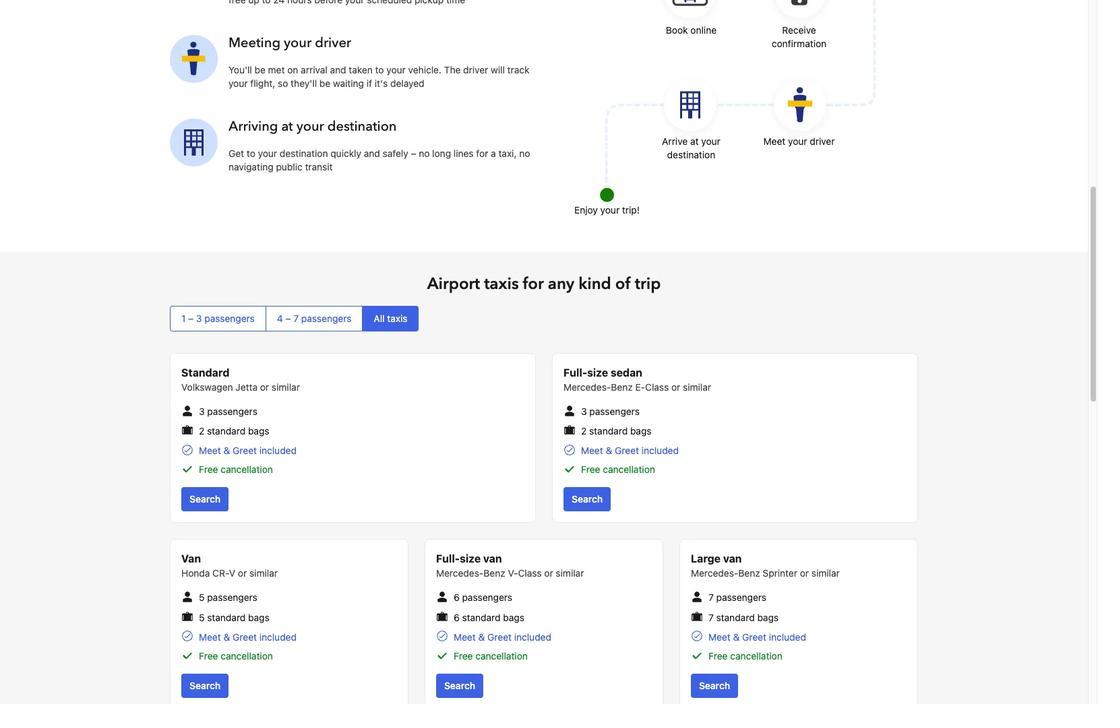 Task type: locate. For each thing, give the bounding box(es) containing it.
cancellation
[[221, 464, 273, 475], [603, 464, 655, 475], [221, 650, 273, 662], [475, 650, 528, 662], [730, 650, 783, 662]]

waiting
[[333, 77, 364, 89]]

0 horizontal spatial 3 passengers
[[199, 406, 257, 417]]

cancellation for van
[[475, 650, 528, 662]]

book online
[[666, 24, 717, 35]]

search for van
[[444, 680, 475, 692]]

for left a
[[476, 147, 488, 159]]

similar inside standard volkswagen jetta or similar
[[272, 381, 300, 393]]

meet for van
[[199, 632, 221, 643]]

or right e-
[[671, 381, 680, 393]]

search button for jetta
[[181, 488, 229, 512]]

6 passengers
[[454, 592, 512, 604]]

0 horizontal spatial be
[[255, 64, 266, 75]]

2 standard bags down jetta
[[199, 425, 269, 437]]

size up 6 passengers
[[460, 553, 481, 565]]

meet & greet included down 7 standard bags
[[709, 632, 806, 643]]

cr-
[[212, 568, 229, 579]]

benz down sedan
[[611, 381, 633, 393]]

destination down arrive
[[667, 149, 716, 160]]

similar right sprinter
[[812, 568, 840, 579]]

1 vertical spatial 5
[[199, 612, 205, 623]]

to up the "it's"
[[375, 64, 384, 75]]

1 horizontal spatial and
[[364, 147, 380, 159]]

standard volkswagen jetta or similar
[[181, 367, 300, 393]]

1 horizontal spatial mercedes-
[[564, 381, 611, 393]]

meet & greet included for jetta
[[199, 445, 297, 457]]

1 vertical spatial 7
[[709, 592, 714, 604]]

arrive
[[662, 135, 688, 147]]

free cancellation for mercedes-
[[709, 650, 783, 662]]

1 horizontal spatial at
[[690, 135, 699, 147]]

2 5 from the top
[[199, 612, 205, 623]]

0 horizontal spatial driver
[[315, 33, 351, 52]]

be down arrival
[[320, 77, 331, 89]]

meet & greet included for mercedes-
[[709, 632, 806, 643]]

full- left sedan
[[564, 367, 587, 379]]

airport
[[427, 273, 480, 295]]

for
[[476, 147, 488, 159], [523, 273, 544, 295]]

safely
[[383, 147, 408, 159]]

included for mercedes-
[[769, 632, 806, 643]]

the
[[444, 64, 461, 75]]

or right jetta
[[260, 381, 269, 393]]

3 right 1
[[196, 313, 202, 324]]

size inside full-size van mercedes-benz v-class or similar
[[460, 553, 481, 565]]

trip
[[635, 273, 661, 295]]

3 passengers
[[199, 406, 257, 417], [581, 406, 640, 417]]

1 vertical spatial size
[[460, 553, 481, 565]]

1
[[181, 313, 186, 324]]

2 horizontal spatial –
[[411, 147, 416, 159]]

2
[[199, 425, 204, 437], [581, 425, 587, 437]]

6 up 6 standard bags at the left of page
[[454, 592, 460, 604]]

quickly
[[331, 147, 361, 159]]

van inside full-size van mercedes-benz v-class or similar
[[483, 553, 502, 565]]

full- for full-size sedan
[[564, 367, 587, 379]]

7 passengers
[[709, 592, 767, 604]]

passengers for large van
[[716, 592, 767, 604]]

5 down honda
[[199, 592, 205, 604]]

similar right e-
[[683, 381, 711, 393]]

search for jetta
[[189, 494, 221, 505]]

standard down 7 passengers
[[716, 612, 755, 623]]

1 vertical spatial taxis
[[387, 313, 408, 324]]

0 horizontal spatial van
[[483, 553, 502, 565]]

mercedes- down large
[[691, 568, 738, 579]]

0 horizontal spatial 2 standard bags
[[199, 425, 269, 437]]

your
[[284, 33, 312, 52], [387, 64, 406, 75], [229, 77, 248, 89], [296, 117, 324, 135], [701, 135, 721, 147], [788, 135, 807, 147], [258, 147, 277, 159], [600, 204, 620, 215]]

van up 6 passengers
[[483, 553, 502, 565]]

3 passengers down e-
[[581, 406, 640, 417]]

and left safely
[[364, 147, 380, 159]]

free for cr-
[[199, 650, 218, 662]]

0 horizontal spatial –
[[188, 313, 194, 324]]

0 horizontal spatial mercedes-
[[436, 568, 484, 579]]

any
[[548, 273, 575, 295]]

bags down 6 passengers
[[503, 612, 525, 623]]

full- up 6 passengers
[[436, 553, 460, 565]]

7 for 7 standard bags
[[709, 612, 714, 623]]

1 horizontal spatial benz
[[611, 381, 633, 393]]

destination up quickly
[[328, 117, 397, 135]]

similar inside full-size sedan mercedes-benz e-class or similar
[[683, 381, 711, 393]]

or right v
[[238, 568, 247, 579]]

bags down jetta
[[248, 425, 269, 437]]

1 horizontal spatial size
[[587, 367, 608, 379]]

2 standard bags for sedan
[[581, 425, 652, 437]]

1 horizontal spatial 3 passengers
[[581, 406, 640, 417]]

standard down full-size sedan mercedes-benz e-class or similar
[[589, 425, 628, 437]]

2 standard bags down e-
[[581, 425, 652, 437]]

mercedes- up 6 passengers
[[436, 568, 484, 579]]

full-
[[564, 367, 587, 379], [436, 553, 460, 565]]

passengers up 7 standard bags
[[716, 592, 767, 604]]

6
[[454, 592, 460, 604], [454, 612, 460, 623]]

large van mercedes-benz sprinter or similar
[[691, 553, 840, 579]]

1 horizontal spatial driver
[[463, 64, 488, 75]]

–
[[411, 147, 416, 159], [188, 313, 194, 324], [286, 313, 291, 324]]

benz inside full-size van mercedes-benz v-class or similar
[[484, 568, 505, 579]]

v
[[229, 568, 235, 579]]

meet & greet included down e-
[[581, 445, 679, 457]]

0 vertical spatial be
[[255, 64, 266, 75]]

0 horizontal spatial class
[[518, 568, 542, 579]]

standard down 6 passengers
[[462, 612, 501, 623]]

size for van
[[460, 553, 481, 565]]

& for van
[[478, 632, 485, 643]]

met
[[268, 64, 285, 75]]

bags for mercedes-
[[757, 612, 779, 623]]

benz for van
[[484, 568, 505, 579]]

search button for sedan
[[564, 488, 611, 512]]

full- inside full-size van mercedes-benz v-class or similar
[[436, 553, 460, 565]]

or inside van honda cr-v or similar
[[238, 568, 247, 579]]

greet down 7 standard bags
[[742, 632, 767, 643]]

trip!
[[622, 204, 640, 215]]

and inside get to your destination quickly and safely – no long lines for a taxi, no navigating public transit
[[364, 147, 380, 159]]

1 horizontal spatial class
[[645, 381, 669, 393]]

greet down e-
[[615, 445, 639, 457]]

1 horizontal spatial van
[[723, 553, 742, 565]]

0 vertical spatial size
[[587, 367, 608, 379]]

0 vertical spatial 5
[[199, 592, 205, 604]]

greet down 6 standard bags at the left of page
[[487, 632, 512, 643]]

free for sedan
[[581, 464, 600, 475]]

delayed
[[390, 77, 424, 89]]

7 up 7 standard bags
[[709, 592, 714, 604]]

at
[[281, 117, 293, 135], [690, 135, 699, 147]]

track
[[507, 64, 530, 75]]

2 horizontal spatial mercedes-
[[691, 568, 738, 579]]

1 vertical spatial driver
[[463, 64, 488, 75]]

mercedes- inside full-size sedan mercedes-benz e-class or similar
[[564, 381, 611, 393]]

or inside large van mercedes-benz sprinter or similar
[[800, 568, 809, 579]]

1 5 from the top
[[199, 592, 205, 604]]

similar right v
[[249, 568, 278, 579]]

2 horizontal spatial driver
[[810, 135, 835, 147]]

meet & greet included
[[199, 445, 297, 457], [581, 445, 679, 457], [199, 632, 297, 643], [454, 632, 551, 643], [709, 632, 806, 643]]

full-size sedan mercedes-benz e-class or similar
[[564, 367, 711, 393]]

free for jetta
[[199, 464, 218, 475]]

standard down the "5 passengers"
[[207, 612, 246, 623]]

0 horizontal spatial and
[[330, 64, 346, 75]]

similar inside van honda cr-v or similar
[[249, 568, 278, 579]]

5 down the "5 passengers"
[[199, 612, 205, 623]]

your inside get to your destination quickly and safely – no long lines for a taxi, no navigating public transit
[[258, 147, 277, 159]]

meet
[[764, 135, 786, 147], [199, 445, 221, 457], [581, 445, 603, 457], [199, 632, 221, 643], [454, 632, 476, 643], [709, 632, 731, 643]]

to inside you'll be met on arrival and taken to your vehicle. the driver will track your flight, so they'll be waiting if it's delayed
[[375, 64, 384, 75]]

mercedes- for sedan
[[564, 381, 611, 393]]

included
[[259, 445, 297, 457], [642, 445, 679, 457], [259, 632, 297, 643], [514, 632, 551, 643], [769, 632, 806, 643]]

1 vertical spatial full-
[[436, 553, 460, 565]]

passengers for van
[[207, 592, 257, 604]]

booking airport taxi image for meeting your driver
[[170, 35, 218, 83]]

0 horizontal spatial taxis
[[387, 313, 408, 324]]

destination up public in the top of the page
[[280, 147, 328, 159]]

1 horizontal spatial 2 standard bags
[[581, 425, 652, 437]]

bags for sedan
[[630, 425, 652, 437]]

van inside large van mercedes-benz sprinter or similar
[[723, 553, 742, 565]]

no right taxi,
[[519, 147, 530, 159]]

enjoy your trip!
[[574, 204, 640, 215]]

greet down 5 standard bags
[[233, 632, 257, 643]]

mercedes- for van
[[436, 568, 484, 579]]

greet down jetta
[[233, 445, 257, 457]]

sedan
[[611, 367, 642, 379]]

3 passengers down jetta
[[199, 406, 257, 417]]

7
[[293, 313, 299, 324], [709, 592, 714, 604], [709, 612, 714, 623]]

&
[[223, 445, 230, 457], [606, 445, 612, 457], [223, 632, 230, 643], [478, 632, 485, 643], [733, 632, 740, 643]]

5 for 5 passengers
[[199, 592, 205, 604]]

meet & greet included down jetta
[[199, 445, 297, 457]]

similar right jetta
[[272, 381, 300, 393]]

jetta
[[236, 381, 258, 393]]

1 horizontal spatial –
[[286, 313, 291, 324]]

meet & greet included for van
[[454, 632, 551, 643]]

1 vertical spatial for
[[523, 273, 544, 295]]

2 horizontal spatial benz
[[738, 568, 760, 579]]

1 horizontal spatial taxis
[[484, 273, 519, 295]]

7 right 4
[[293, 313, 299, 324]]

included for cr-
[[259, 632, 297, 643]]

3 down full-size sedan mercedes-benz e-class or similar
[[581, 406, 587, 417]]

van right large
[[723, 553, 742, 565]]

and
[[330, 64, 346, 75], [364, 147, 380, 159]]

meet & greet included down 6 standard bags at the left of page
[[454, 632, 551, 643]]

benz left the "v-"
[[484, 568, 505, 579]]

1 horizontal spatial full-
[[564, 367, 587, 379]]

driver for meeting your driver
[[315, 33, 351, 52]]

4 – 7 passengers
[[277, 313, 352, 324]]

– inside get to your destination quickly and safely – no long lines for a taxi, no navigating public transit
[[411, 147, 416, 159]]

get
[[229, 147, 244, 159]]

greet
[[233, 445, 257, 457], [615, 445, 639, 457], [233, 632, 257, 643], [487, 632, 512, 643], [742, 632, 767, 643]]

bags down 7 passengers
[[757, 612, 779, 623]]

greet for sedan
[[615, 445, 639, 457]]

0 horizontal spatial benz
[[484, 568, 505, 579]]

& for jetta
[[223, 445, 230, 457]]

be up flight,
[[255, 64, 266, 75]]

2 vertical spatial driver
[[810, 135, 835, 147]]

at inside arrive at your destination
[[690, 135, 699, 147]]

taxis right the all
[[387, 313, 408, 324]]

to up navigating
[[247, 147, 255, 159]]

at right arriving
[[281, 117, 293, 135]]

free cancellation for cr-
[[199, 650, 273, 662]]

0 horizontal spatial for
[[476, 147, 488, 159]]

taxis inside sort results by element
[[387, 313, 408, 324]]

1 – 3 passengers
[[181, 313, 255, 324]]

1 vertical spatial to
[[247, 147, 255, 159]]

airport taxis for any kind of trip
[[427, 273, 661, 295]]

0 vertical spatial 7
[[293, 313, 299, 324]]

meet for full-size van
[[454, 632, 476, 643]]

2 van from the left
[[723, 553, 742, 565]]

1 horizontal spatial be
[[320, 77, 331, 89]]

3 down 'volkswagen'
[[199, 406, 205, 417]]

1 vertical spatial class
[[518, 568, 542, 579]]

booking airport taxi image
[[594, 0, 877, 209], [170, 35, 218, 83], [170, 119, 218, 167]]

0 vertical spatial taxis
[[484, 273, 519, 295]]

standard for mercedes-
[[716, 612, 755, 623]]

size
[[587, 367, 608, 379], [460, 553, 481, 565]]

0 vertical spatial to
[[375, 64, 384, 75]]

at right arrive
[[690, 135, 699, 147]]

destination inside arrive at your destination
[[667, 149, 716, 160]]

taxis right airport
[[484, 273, 519, 295]]

2 2 standard bags from the left
[[581, 425, 652, 437]]

1 2 standard bags from the left
[[199, 425, 269, 437]]

2 2 from the left
[[581, 425, 587, 437]]

or right sprinter
[[800, 568, 809, 579]]

2 3 passengers from the left
[[581, 406, 640, 417]]

7 inside sort results by element
[[293, 313, 299, 324]]

included for van
[[514, 632, 551, 643]]

or right the "v-"
[[544, 568, 553, 579]]

– right 1
[[188, 313, 194, 324]]

destination
[[328, 117, 397, 135], [280, 147, 328, 159], [667, 149, 716, 160]]

free cancellation for jetta
[[199, 464, 273, 475]]

1 3 passengers from the left
[[199, 406, 257, 417]]

destination inside get to your destination quickly and safely – no long lines for a taxi, no navigating public transit
[[280, 147, 328, 159]]

to
[[375, 64, 384, 75], [247, 147, 255, 159]]

1 horizontal spatial 2
[[581, 425, 587, 437]]

standard down 'volkswagen'
[[207, 425, 246, 437]]

5 standard bags
[[199, 612, 269, 623]]

meet & greet included for sedan
[[581, 445, 679, 457]]

similar
[[272, 381, 300, 393], [683, 381, 711, 393], [249, 568, 278, 579], [556, 568, 584, 579], [812, 568, 840, 579]]

similar right the "v-"
[[556, 568, 584, 579]]

cancellation for sedan
[[603, 464, 655, 475]]

taken
[[349, 64, 373, 75]]

1 2 from the left
[[199, 425, 204, 437]]

it's
[[375, 77, 388, 89]]

size inside full-size sedan mercedes-benz e-class or similar
[[587, 367, 608, 379]]

7 down 7 passengers
[[709, 612, 714, 623]]

5
[[199, 592, 205, 604], [199, 612, 205, 623]]

0 vertical spatial and
[[330, 64, 346, 75]]

1 vertical spatial be
[[320, 77, 331, 89]]

or
[[260, 381, 269, 393], [671, 381, 680, 393], [238, 568, 247, 579], [544, 568, 553, 579], [800, 568, 809, 579]]

0 vertical spatial for
[[476, 147, 488, 159]]

full- inside full-size sedan mercedes-benz e-class or similar
[[564, 367, 587, 379]]

and up 'waiting'
[[330, 64, 346, 75]]

passengers up 6 standard bags at the left of page
[[462, 592, 512, 604]]

mercedes- down sedan
[[564, 381, 611, 393]]

0 vertical spatial class
[[645, 381, 669, 393]]

– right 4
[[286, 313, 291, 324]]

standard
[[207, 425, 246, 437], [589, 425, 628, 437], [207, 612, 246, 623], [462, 612, 501, 623], [716, 612, 755, 623]]

greet for jetta
[[233, 445, 257, 457]]

greet for van
[[487, 632, 512, 643]]

meet & greet included down 5 standard bags
[[199, 632, 297, 643]]

standard for van
[[462, 612, 501, 623]]

arriving at your destination
[[229, 117, 397, 135]]

passengers up 5 standard bags
[[207, 592, 257, 604]]

taxis
[[484, 273, 519, 295], [387, 313, 408, 324]]

– right safely
[[411, 147, 416, 159]]

cancellation for jetta
[[221, 464, 273, 475]]

1 horizontal spatial for
[[523, 273, 544, 295]]

2 standard bags
[[199, 425, 269, 437], [581, 425, 652, 437]]

0 horizontal spatial to
[[247, 147, 255, 159]]

standard for jetta
[[207, 425, 246, 437]]

0 vertical spatial driver
[[315, 33, 351, 52]]

0 vertical spatial full-
[[564, 367, 587, 379]]

no
[[419, 147, 430, 159], [519, 147, 530, 159]]

meet for large van
[[709, 632, 731, 643]]

kind
[[579, 273, 611, 295]]

0 horizontal spatial 2
[[199, 425, 204, 437]]

0 horizontal spatial no
[[419, 147, 430, 159]]

0 horizontal spatial at
[[281, 117, 293, 135]]

passengers down jetta
[[207, 406, 257, 417]]

class inside full-size sedan mercedes-benz e-class or similar
[[645, 381, 669, 393]]

1 6 from the top
[[454, 592, 460, 604]]

bags down the "5 passengers"
[[248, 612, 269, 623]]

and inside you'll be met on arrival and taken to your vehicle. the driver will track your flight, so they'll be waiting if it's delayed
[[330, 64, 346, 75]]

search button
[[181, 488, 229, 512], [564, 488, 611, 512], [181, 674, 229, 698], [436, 674, 483, 698], [691, 674, 738, 698]]

meeting
[[229, 33, 280, 52]]

1 horizontal spatial no
[[519, 147, 530, 159]]

2 6 from the top
[[454, 612, 460, 623]]

they'll
[[291, 77, 317, 89]]

class inside full-size van mercedes-benz v-class or similar
[[518, 568, 542, 579]]

e-
[[635, 381, 645, 393]]

0 vertical spatial 6
[[454, 592, 460, 604]]

0 horizontal spatial size
[[460, 553, 481, 565]]

search
[[189, 494, 221, 505], [572, 494, 603, 505], [189, 680, 221, 692], [444, 680, 475, 692], [699, 680, 730, 692]]

passengers right 4
[[301, 313, 352, 324]]

taxis for airport
[[484, 273, 519, 295]]

or inside standard volkswagen jetta or similar
[[260, 381, 269, 393]]

size left sedan
[[587, 367, 608, 379]]

6 for 6 standard bags
[[454, 612, 460, 623]]

2 vertical spatial 7
[[709, 612, 714, 623]]

no left long
[[419, 147, 430, 159]]

be
[[255, 64, 266, 75], [320, 77, 331, 89]]

your inside arrive at your destination
[[701, 135, 721, 147]]

bags down e-
[[630, 425, 652, 437]]

for left any
[[523, 273, 544, 295]]

and for arriving at your destination
[[364, 147, 380, 159]]

flight,
[[250, 77, 275, 89]]

passengers down e-
[[589, 406, 640, 417]]

get to your destination quickly and safely – no long lines for a taxi, no navigating public transit
[[229, 147, 530, 172]]

driver inside you'll be met on arrival and taken to your vehicle. the driver will track your flight, so they'll be waiting if it's delayed
[[463, 64, 488, 75]]

benz inside full-size sedan mercedes-benz e-class or similar
[[611, 381, 633, 393]]

6 down 6 passengers
[[454, 612, 460, 623]]

1 vertical spatial 6
[[454, 612, 460, 623]]

1 horizontal spatial to
[[375, 64, 384, 75]]

free cancellation for van
[[454, 650, 528, 662]]

2 standard bags for jetta
[[199, 425, 269, 437]]

1 vertical spatial and
[[364, 147, 380, 159]]

& for cr-
[[223, 632, 230, 643]]

mercedes- inside full-size van mercedes-benz v-class or similar
[[436, 568, 484, 579]]

benz
[[611, 381, 633, 393], [484, 568, 505, 579], [738, 568, 760, 579]]

benz up 7 passengers
[[738, 568, 760, 579]]

0 horizontal spatial full-
[[436, 553, 460, 565]]

3
[[196, 313, 202, 324], [199, 406, 205, 417], [581, 406, 587, 417]]

1 van from the left
[[483, 553, 502, 565]]



Task type: vqa. For each thing, say whether or not it's contained in the screenshot.
vehicle. on the left
yes



Task type: describe. For each thing, give the bounding box(es) containing it.
on
[[287, 64, 298, 75]]

arriving
[[229, 117, 278, 135]]

4
[[277, 313, 283, 324]]

& for sedan
[[606, 445, 612, 457]]

or inside full-size sedan mercedes-benz e-class or similar
[[671, 381, 680, 393]]

meet & greet included for cr-
[[199, 632, 297, 643]]

7 for 7 passengers
[[709, 592, 714, 604]]

arrive at your destination
[[662, 135, 721, 160]]

search button for cr-
[[181, 674, 229, 698]]

2 no from the left
[[519, 147, 530, 159]]

at for arriving
[[281, 117, 293, 135]]

free for mercedes-
[[709, 650, 728, 662]]

full- for full-size van
[[436, 553, 460, 565]]

class for van
[[518, 568, 542, 579]]

search button for van
[[436, 674, 483, 698]]

1 no from the left
[[419, 147, 430, 159]]

driver for meet your driver
[[810, 135, 835, 147]]

passengers for standard
[[207, 406, 257, 417]]

full-size van mercedes-benz v-class or similar
[[436, 553, 584, 579]]

a
[[491, 147, 496, 159]]

5 passengers
[[199, 592, 257, 604]]

honda
[[181, 568, 210, 579]]

meet your driver
[[764, 135, 835, 147]]

6 for 6 passengers
[[454, 592, 460, 604]]

cancellation for mercedes-
[[730, 650, 783, 662]]

lines
[[454, 147, 474, 159]]

all taxis
[[374, 313, 408, 324]]

v-
[[508, 568, 518, 579]]

bags for van
[[503, 612, 525, 623]]

public
[[276, 161, 303, 172]]

search button for mercedes-
[[691, 674, 738, 698]]

book
[[666, 24, 688, 35]]

mercedes- inside large van mercedes-benz sprinter or similar
[[691, 568, 738, 579]]

enjoy
[[574, 204, 598, 215]]

free cancellation for sedan
[[581, 464, 655, 475]]

standard for cr-
[[207, 612, 246, 623]]

destination for arriving at your destination
[[328, 117, 397, 135]]

long
[[432, 147, 451, 159]]

or inside full-size van mercedes-benz v-class or similar
[[544, 568, 553, 579]]

passengers for full-size sedan
[[589, 406, 640, 417]]

bags for jetta
[[248, 425, 269, 437]]

free for van
[[454, 650, 473, 662]]

5 for 5 standard bags
[[199, 612, 205, 623]]

transit
[[305, 161, 333, 172]]

size for sedan
[[587, 367, 608, 379]]

taxis for all
[[387, 313, 408, 324]]

you'll be met on arrival and taken to your vehicle. the driver will track your flight, so they'll be waiting if it's delayed
[[229, 64, 530, 89]]

3 for standard
[[199, 406, 205, 417]]

van
[[181, 553, 201, 565]]

receive
[[782, 24, 816, 35]]

search for mercedes-
[[699, 680, 730, 692]]

– for 1 – 3 passengers
[[188, 313, 194, 324]]

to inside get to your destination quickly and safely – no long lines for a taxi, no navigating public transit
[[247, 147, 255, 159]]

search for sedan
[[572, 494, 603, 505]]

large
[[691, 553, 721, 565]]

greet for mercedes-
[[742, 632, 767, 643]]

passengers for full-size van
[[462, 592, 512, 604]]

sprinter
[[763, 568, 798, 579]]

so
[[278, 77, 288, 89]]

destination for get to your destination quickly and safely – no long lines for a taxi, no navigating public transit
[[280, 147, 328, 159]]

meet for standard
[[199, 445, 221, 457]]

sort results by element
[[170, 306, 918, 331]]

3 passengers for size
[[581, 406, 640, 417]]

2 for size
[[581, 425, 587, 437]]

receive confirmation
[[772, 24, 827, 49]]

standard
[[181, 367, 230, 379]]

similar inside large van mercedes-benz sprinter or similar
[[812, 568, 840, 579]]

similar inside full-size van mercedes-benz v-class or similar
[[556, 568, 584, 579]]

navigating
[[229, 161, 273, 172]]

passengers right 1
[[205, 313, 255, 324]]

& for mercedes-
[[733, 632, 740, 643]]

meet for full-size sedan
[[581, 445, 603, 457]]

benz for sedan
[[611, 381, 633, 393]]

booking airport taxi image for arriving at your destination
[[170, 119, 218, 167]]

class for sedan
[[645, 381, 669, 393]]

– for 4 – 7 passengers
[[286, 313, 291, 324]]

2 for volkswagen
[[199, 425, 204, 437]]

will
[[491, 64, 505, 75]]

cancellation for cr-
[[221, 650, 273, 662]]

and for meeting your driver
[[330, 64, 346, 75]]

confirmation
[[772, 38, 827, 49]]

meeting your driver
[[229, 33, 351, 52]]

at for arrive
[[690, 135, 699, 147]]

online
[[691, 24, 717, 35]]

6 standard bags
[[454, 612, 525, 623]]

all
[[374, 313, 385, 324]]

van honda cr-v or similar
[[181, 553, 278, 579]]

included for sedan
[[642, 445, 679, 457]]

3 for full-
[[581, 406, 587, 417]]

if
[[367, 77, 372, 89]]

benz inside large van mercedes-benz sprinter or similar
[[738, 568, 760, 579]]

included for jetta
[[259, 445, 297, 457]]

3 inside sort results by element
[[196, 313, 202, 324]]

taxi,
[[499, 147, 517, 159]]

standard for sedan
[[589, 425, 628, 437]]

arrival
[[301, 64, 327, 75]]

of
[[615, 273, 631, 295]]

greet for cr-
[[233, 632, 257, 643]]

volkswagen
[[181, 381, 233, 393]]

bags for cr-
[[248, 612, 269, 623]]

vehicle.
[[408, 64, 442, 75]]

you'll
[[229, 64, 252, 75]]

for inside get to your destination quickly and safely – no long lines for a taxi, no navigating public transit
[[476, 147, 488, 159]]

search for cr-
[[189, 680, 221, 692]]

destination for arrive at your destination
[[667, 149, 716, 160]]

3 passengers for volkswagen
[[199, 406, 257, 417]]

7 standard bags
[[709, 612, 779, 623]]



